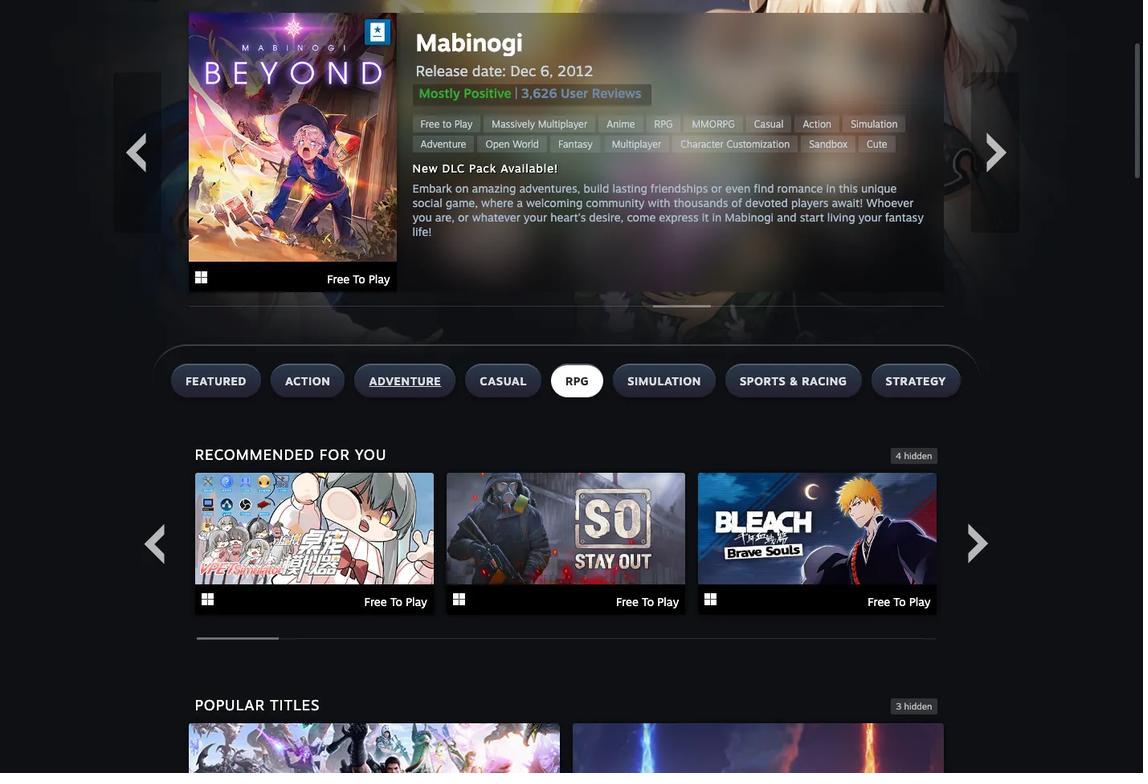 Task type: vqa. For each thing, say whether or not it's contained in the screenshot.
first Mixed from the bottom of the page
no



Task type: locate. For each thing, give the bounding box(es) containing it.
0 vertical spatial simulation
[[851, 118, 898, 130]]

your down welcoming
[[524, 210, 547, 224]]

1 vertical spatial mabinogi
[[725, 210, 774, 224]]

1 horizontal spatial your
[[858, 210, 882, 224]]

sandbox
[[809, 138, 848, 150]]

next image
[[977, 133, 1017, 173], [958, 524, 998, 564]]

mmorpg
[[692, 118, 735, 130]]

fantasy link
[[550, 136, 601, 153]]

casual inside 'link'
[[754, 118, 784, 130]]

1 hidden from the top
[[904, 451, 932, 462]]

1 vertical spatial in
[[712, 210, 722, 224]]

to for bleach brave souls image at bottom right
[[894, 595, 906, 609]]

0 vertical spatial hidden
[[904, 451, 932, 462]]

date:
[[472, 62, 506, 80]]

new
[[413, 161, 438, 175]]

open world link
[[478, 136, 547, 153]]

game,
[[446, 196, 478, 210]]

previous image
[[115, 133, 155, 173], [134, 524, 174, 564]]

user
[[561, 85, 588, 101]]

bleach brave souls image
[[698, 473, 937, 585]]

free to play for vpet simulator image
[[364, 595, 427, 609]]

are,
[[435, 210, 455, 224]]

1 vertical spatial multiplayer
[[612, 138, 661, 150]]

cute
[[867, 138, 887, 150]]

find
[[754, 182, 774, 195]]

multiplayer
[[538, 118, 587, 130], [612, 138, 661, 150]]

release
[[416, 62, 468, 80]]

3,626
[[521, 85, 557, 101]]

0 vertical spatial previous image
[[115, 133, 155, 173]]

free to play
[[327, 273, 390, 286], [364, 595, 427, 609], [616, 595, 679, 609], [868, 595, 931, 609]]

unique
[[861, 182, 897, 195]]

1 horizontal spatial mabinogi
[[725, 210, 774, 224]]

mostly
[[419, 85, 460, 101]]

1 vertical spatial next image
[[958, 524, 998, 564]]

massively multiplayer link
[[484, 116, 596, 133]]

0 vertical spatial casual
[[754, 118, 784, 130]]

0 horizontal spatial rpg
[[566, 374, 589, 388]]

players
[[791, 196, 829, 210]]

in
[[826, 182, 836, 195], [712, 210, 722, 224]]

sandbox link
[[801, 136, 856, 153]]

free to play link
[[188, 13, 396, 295], [195, 473, 434, 618], [447, 473, 685, 618], [698, 473, 937, 618]]

mabinogi inside new dlc pack available! embark on amazing adventures, build lasting friendships or even find romance in this unique social game, where a welcoming community with thousands of devoted players await! whoever you are, or whatever your heart's desire, come express it in mabinogi and start living your fantasy life!
[[725, 210, 774, 224]]

popular
[[195, 697, 265, 714]]

1 vertical spatial previous image
[[134, 524, 174, 564]]

amazing
[[472, 182, 516, 195]]

0 vertical spatial adventure
[[421, 138, 466, 150]]

where
[[481, 196, 513, 210]]

to
[[353, 273, 365, 286], [390, 595, 402, 609], [642, 595, 654, 609], [894, 595, 906, 609]]

hidden
[[904, 451, 932, 462], [904, 701, 932, 713]]

0 horizontal spatial simulation
[[628, 374, 701, 388]]

in left "this" on the right top of the page
[[826, 182, 836, 195]]

casual
[[754, 118, 784, 130], [480, 374, 527, 388]]

play inside free to play link
[[454, 118, 473, 130]]

simulation inside simulation adventure
[[851, 118, 898, 130]]

action up recommended for you on the bottom left of page
[[285, 374, 331, 388]]

free to play for stay out image
[[616, 595, 679, 609]]

1 vertical spatial adventure
[[369, 374, 441, 388]]

0 horizontal spatial your
[[524, 210, 547, 224]]

1 horizontal spatial simulation
[[851, 118, 898, 130]]

or down game,
[[458, 210, 469, 224]]

0 vertical spatial mabinogi
[[416, 27, 523, 57]]

start
[[800, 210, 824, 224]]

0 horizontal spatial or
[[458, 210, 469, 224]]

hidden right 4
[[904, 451, 932, 462]]

1 vertical spatial action
[[285, 374, 331, 388]]

0 horizontal spatial multiplayer
[[538, 118, 587, 130]]

multiplayer up fantasy link
[[538, 118, 587, 130]]

your
[[524, 210, 547, 224], [858, 210, 882, 224]]

4 hidden
[[896, 451, 932, 462]]

your down whoever
[[858, 210, 882, 224]]

mabinogi up date:
[[416, 27, 523, 57]]

0 vertical spatial or
[[711, 182, 722, 195]]

recommended
[[195, 446, 315, 464]]

1 horizontal spatial or
[[711, 182, 722, 195]]

adventure link
[[413, 136, 474, 153]]

adventures,
[[519, 182, 580, 195]]

you
[[413, 210, 432, 224]]

reviews
[[592, 85, 642, 101]]

1 your from the left
[[524, 210, 547, 224]]

free to play for bleach brave souls image at bottom right
[[868, 595, 931, 609]]

embark
[[413, 182, 452, 195]]

cute link
[[859, 136, 896, 153]]

multiplayer down the anime link on the right of page
[[612, 138, 661, 150]]

1 vertical spatial hidden
[[904, 701, 932, 713]]

0 horizontal spatial mabinogi
[[416, 27, 523, 57]]

express
[[659, 210, 699, 224]]

whatever
[[472, 210, 520, 224]]

mabinogi down of
[[725, 210, 774, 224]]

1 vertical spatial casual
[[480, 374, 527, 388]]

simulation
[[851, 118, 898, 130], [628, 374, 701, 388]]

of
[[732, 196, 742, 210]]

social
[[413, 196, 442, 210]]

previous image for the bottommost next image
[[134, 524, 174, 564]]

come
[[627, 210, 656, 224]]

play
[[454, 118, 473, 130], [368, 273, 390, 286], [406, 595, 427, 609], [657, 595, 679, 609], [909, 595, 931, 609]]

0 horizontal spatial action
[[285, 374, 331, 388]]

3 hidden
[[896, 701, 932, 713]]

community
[[586, 196, 645, 210]]

mabinogi
[[416, 27, 523, 57], [725, 210, 774, 224]]

thousands
[[674, 196, 728, 210]]

|
[[515, 85, 518, 101]]

mabinogi release date: dec 6, 2012 mostly positive | 3,626 user reviews
[[416, 27, 642, 101]]

or left even
[[711, 182, 722, 195]]

action up 'sandbox'
[[803, 118, 832, 130]]

0 vertical spatial next image
[[977, 133, 1017, 173]]

1 vertical spatial simulation
[[628, 374, 701, 388]]

2 hidden from the top
[[904, 701, 932, 713]]

1 horizontal spatial casual
[[754, 118, 784, 130]]

anime
[[607, 118, 635, 130]]

free
[[421, 118, 440, 130], [327, 273, 350, 286], [364, 595, 387, 609], [616, 595, 639, 609], [868, 595, 890, 609]]

available!
[[501, 161, 559, 175]]

1 horizontal spatial action
[[803, 118, 832, 130]]

0 vertical spatial in
[[826, 182, 836, 195]]

hidden for popular titles
[[904, 701, 932, 713]]

new dlc pack available! embark on amazing adventures, build lasting friendships or even find romance in this unique social game, where a welcoming community with thousands of devoted players await! whoever you are, or whatever your heart's desire, come express it in mabinogi and start living your fantasy life!
[[413, 161, 924, 239]]

in right "it"
[[712, 210, 722, 224]]

lost ark image
[[188, 724, 560, 774]]

to
[[443, 118, 452, 130]]

open world
[[486, 138, 539, 150]]

1 horizontal spatial rpg
[[654, 118, 673, 130]]

hidden right 3 on the right of page
[[904, 701, 932, 713]]



Task type: describe. For each thing, give the bounding box(es) containing it.
0 vertical spatial multiplayer
[[538, 118, 587, 130]]

0 vertical spatial action
[[803, 118, 832, 130]]

popular titles
[[195, 697, 320, 714]]

heart's
[[550, 210, 586, 224]]

character customization link
[[673, 136, 798, 153]]

mabinogi link
[[416, 27, 651, 57]]

anime link
[[599, 116, 643, 133]]

customization
[[727, 138, 790, 150]]

romance
[[777, 182, 823, 195]]

titles
[[270, 697, 320, 714]]

0 vertical spatial rpg
[[654, 118, 673, 130]]

mabinogi inside mabinogi release date: dec 6, 2012 mostly positive | 3,626 user reviews
[[416, 27, 523, 57]]

sports
[[740, 374, 786, 388]]

living
[[827, 210, 855, 224]]

this
[[839, 182, 858, 195]]

it
[[702, 210, 709, 224]]

6,
[[540, 62, 553, 80]]

1 vertical spatial rpg
[[566, 374, 589, 388]]

stay out image
[[447, 473, 685, 585]]

character customization
[[681, 138, 790, 150]]

2012
[[557, 62, 593, 80]]

racing
[[802, 374, 847, 388]]

for
[[320, 446, 350, 464]]

open
[[486, 138, 510, 150]]

mabinogi image
[[188, 13, 396, 262]]

0 horizontal spatial casual
[[480, 374, 527, 388]]

desire,
[[589, 210, 624, 224]]

on
[[455, 182, 469, 195]]

character
[[681, 138, 724, 150]]

play for stay out image
[[657, 595, 679, 609]]

vpet simulator image
[[195, 473, 434, 585]]

fantasy
[[558, 138, 593, 150]]

1 horizontal spatial in
[[826, 182, 836, 195]]

hidden for recommended for you
[[904, 451, 932, 462]]

massively multiplayer
[[492, 118, 587, 130]]

featured
[[186, 374, 247, 388]]

dota 2 image
[[572, 724, 944, 774]]

life!
[[413, 225, 432, 239]]

mmorpg link
[[684, 116, 743, 133]]

simulation adventure
[[421, 118, 898, 150]]

and
[[777, 210, 797, 224]]

rpg link
[[646, 116, 681, 133]]

1 vertical spatial or
[[458, 210, 469, 224]]

friendships
[[651, 182, 708, 195]]

1 horizontal spatial multiplayer
[[612, 138, 661, 150]]

free for bleach brave souls image at bottom right
[[868, 595, 890, 609]]

with
[[648, 196, 671, 210]]

previous image for the top next image
[[115, 133, 155, 173]]

await!
[[832, 196, 863, 210]]

simulation for simulation adventure
[[851, 118, 898, 130]]

free to play
[[421, 118, 473, 130]]

simulation for simulation
[[628, 374, 701, 388]]

even
[[726, 182, 751, 195]]

3
[[896, 701, 902, 713]]

devoted
[[745, 196, 788, 210]]

casual link
[[746, 116, 792, 133]]

massively
[[492, 118, 535, 130]]

fantasy
[[885, 210, 924, 224]]

welcoming
[[526, 196, 583, 210]]

adventure inside simulation adventure
[[421, 138, 466, 150]]

strategy
[[886, 374, 946, 388]]

play for vpet simulator image
[[406, 595, 427, 609]]

free to play link
[[413, 116, 481, 133]]

you
[[355, 446, 387, 464]]

a
[[517, 196, 523, 210]]

2 your from the left
[[858, 210, 882, 224]]

to for vpet simulator image
[[390, 595, 402, 609]]

positive
[[464, 85, 512, 101]]

4
[[896, 451, 902, 462]]

lasting
[[613, 182, 647, 195]]

whoever
[[867, 196, 914, 210]]

simulation link
[[843, 116, 906, 133]]

recommended for you
[[195, 446, 387, 464]]

dlc
[[442, 161, 465, 175]]

0 horizontal spatial in
[[712, 210, 722, 224]]

free for vpet simulator image
[[364, 595, 387, 609]]

free for stay out image
[[616, 595, 639, 609]]

world
[[513, 138, 539, 150]]

sports & racing
[[740, 374, 847, 388]]

multiplayer link
[[604, 136, 669, 153]]

action link
[[795, 116, 840, 133]]

&
[[790, 374, 798, 388]]

play for bleach brave souls image at bottom right
[[909, 595, 931, 609]]

to for stay out image
[[642, 595, 654, 609]]

pack
[[469, 161, 497, 175]]



